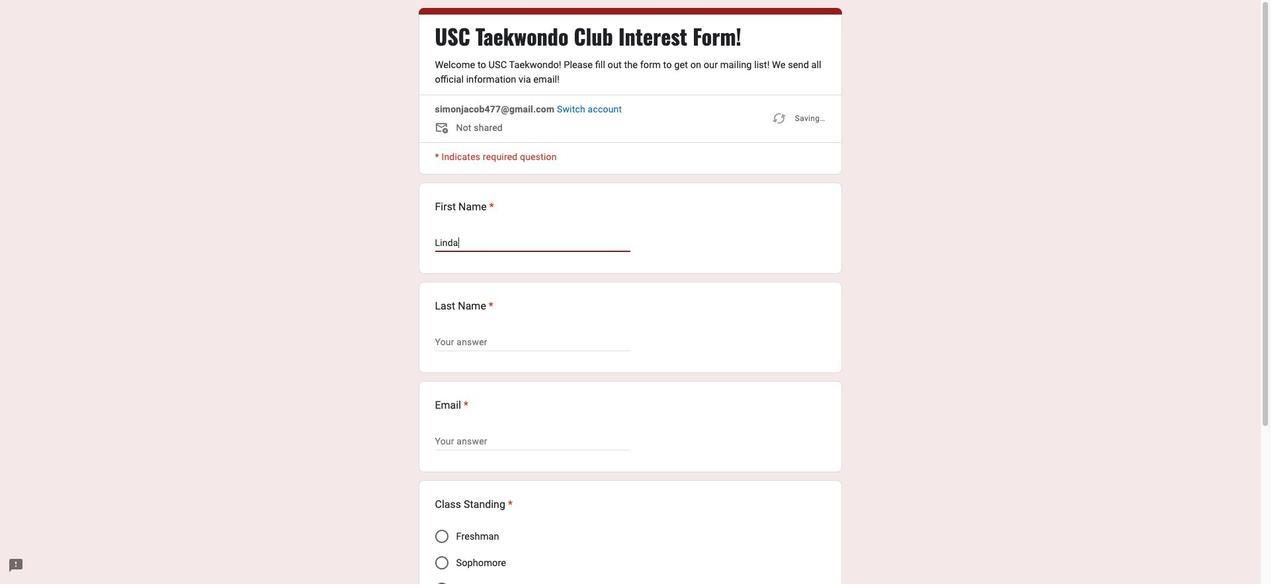 Task type: describe. For each thing, give the bounding box(es) containing it.
1 heading from the top
[[435, 23, 741, 50]]

required question element for 3rd heading
[[486, 298, 493, 314]]

junior image
[[435, 583, 448, 584]]

3 heading from the top
[[435, 298, 493, 314]]

Sophomore radio
[[435, 556, 448, 570]]

2 heading from the top
[[435, 199, 494, 215]]

required question element for 5th heading
[[505, 497, 513, 513]]

4 heading from the top
[[435, 398, 469, 413]]

5 heading from the top
[[435, 497, 513, 513]]



Task type: vqa. For each thing, say whether or not it's contained in the screenshot.
files
no



Task type: locate. For each thing, give the bounding box(es) containing it.
your email and google account are not part of your response image
[[435, 121, 456, 137], [435, 121, 451, 137]]

required question element
[[487, 199, 494, 215], [486, 298, 493, 314], [461, 398, 469, 413], [505, 497, 513, 513]]

required question element for 2nd heading from the top of the page
[[487, 199, 494, 215]]

Junior radio
[[435, 583, 448, 584]]

status
[[771, 103, 825, 134]]

None text field
[[435, 235, 630, 251], [435, 433, 630, 449], [435, 235, 630, 251], [435, 433, 630, 449]]

list
[[418, 183, 842, 584]]

report a problem to google image
[[8, 558, 24, 574]]

None text field
[[435, 334, 630, 350]]

Freshman radio
[[435, 530, 448, 543]]

freshman image
[[435, 530, 448, 543]]

sophomore image
[[435, 556, 448, 570]]

required question element for 4th heading from the top
[[461, 398, 469, 413]]

heading
[[435, 23, 741, 50], [435, 199, 494, 215], [435, 298, 493, 314], [435, 398, 469, 413], [435, 497, 513, 513]]



